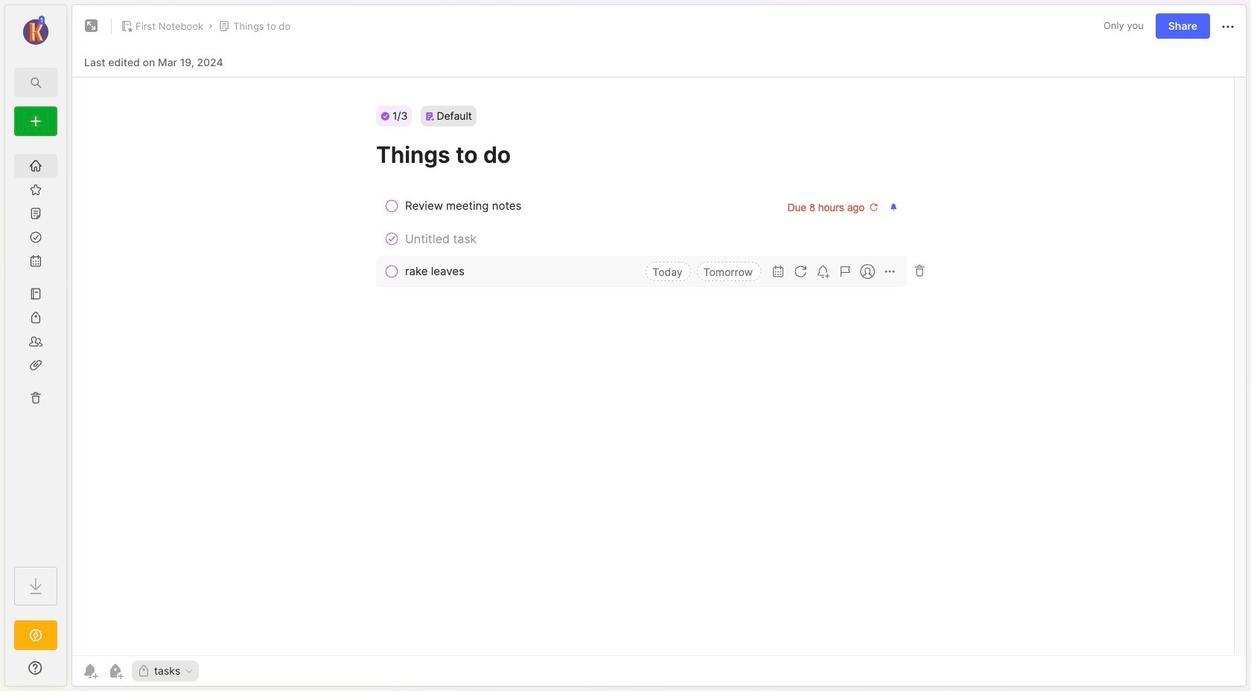 Task type: locate. For each thing, give the bounding box(es) containing it.
WHAT'S NEW field
[[5, 657, 66, 681]]

expand note image
[[83, 17, 101, 35]]

tree inside main element
[[5, 145, 66, 554]]

more actions image
[[1219, 18, 1237, 36]]

More actions field
[[1219, 17, 1237, 36]]

Account field
[[5, 14, 66, 47]]

note window element
[[71, 4, 1247, 691]]

home image
[[28, 159, 43, 174]]

tree
[[5, 145, 66, 554]]



Task type: describe. For each thing, give the bounding box(es) containing it.
add a reminder image
[[81, 663, 99, 681]]

upgrade image
[[27, 627, 45, 645]]

main element
[[0, 0, 71, 692]]

add tag image
[[106, 663, 124, 681]]

Note Editor text field
[[72, 77, 1246, 656]]

edit search image
[[27, 74, 45, 92]]

tasks Tag actions field
[[180, 666, 195, 677]]

click to expand image
[[65, 664, 76, 682]]



Task type: vqa. For each thing, say whether or not it's contained in the screenshot.
search field inside the Main Element
no



